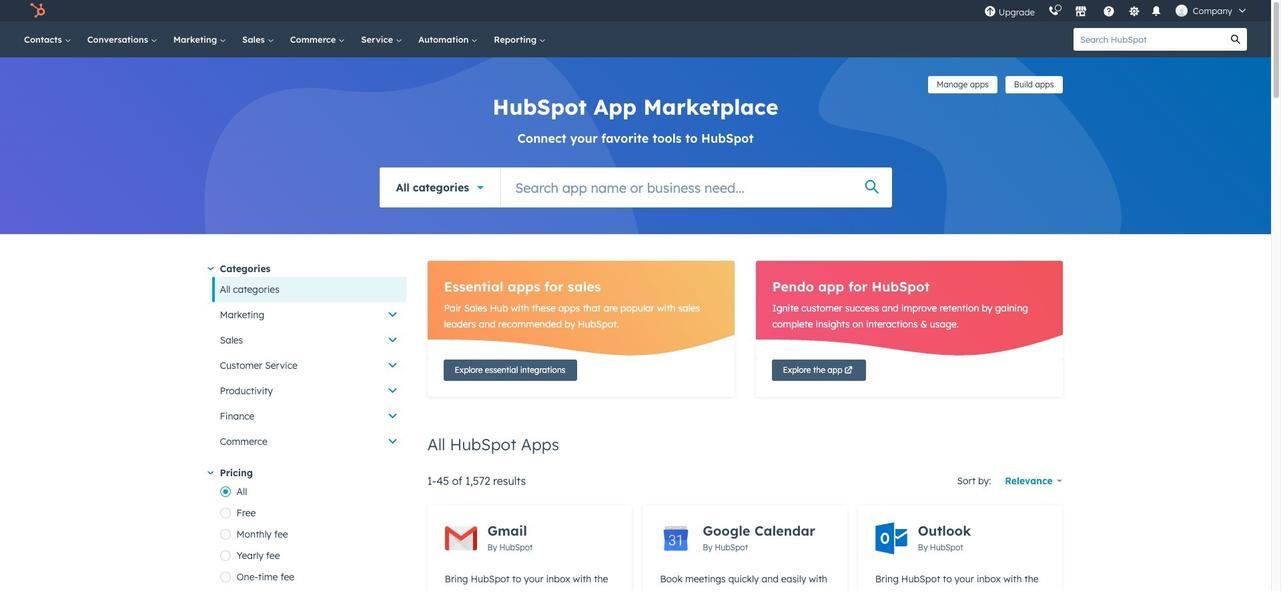 Task type: vqa. For each thing, say whether or not it's contained in the screenshot.
the top caret IMAGE
yes



Task type: describe. For each thing, give the bounding box(es) containing it.
jacob simon image
[[1176, 5, 1188, 17]]

Search HubSpot search field
[[1074, 28, 1225, 51]]



Task type: locate. For each thing, give the bounding box(es) containing it.
2 caret image from the top
[[207, 472, 214, 475]]

pricing group
[[220, 481, 406, 592]]

Search app name or business need... search field
[[502, 168, 892, 208]]

1 vertical spatial caret image
[[207, 472, 214, 475]]

caret image
[[207, 267, 214, 271], [207, 472, 214, 475]]

marketplaces image
[[1075, 6, 1087, 18]]

1 caret image from the top
[[207, 267, 214, 271]]

menu
[[978, 0, 1256, 21]]

0 vertical spatial caret image
[[207, 267, 214, 271]]



